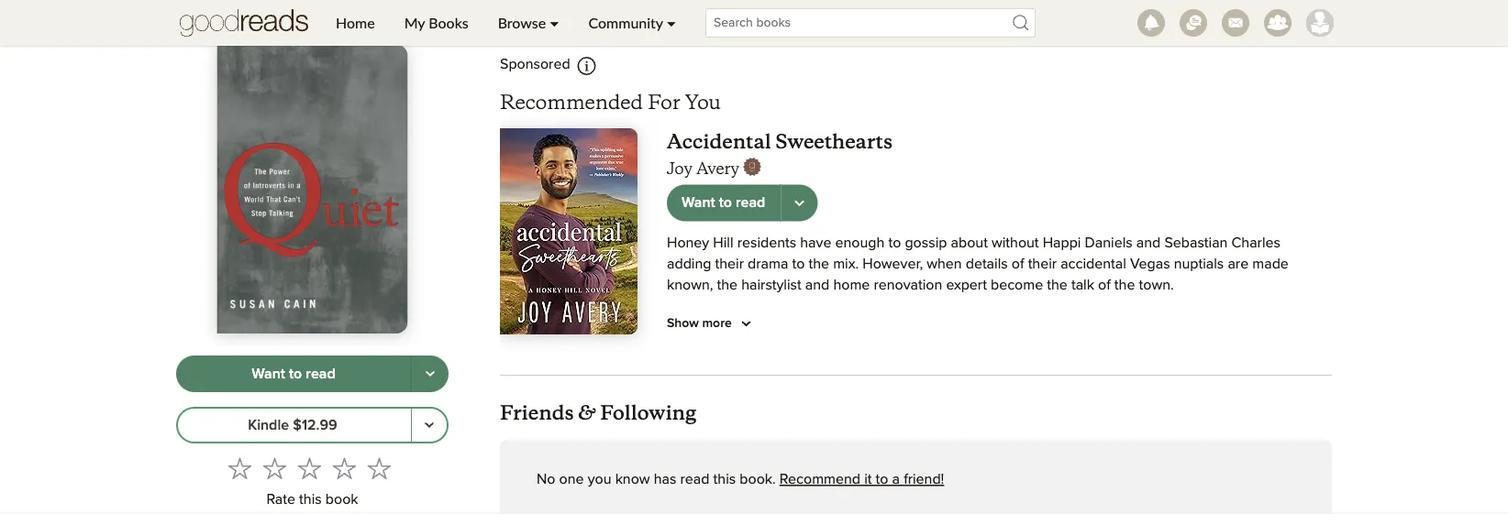 Task type: describe. For each thing, give the bounding box(es) containing it.
are inside honey hill residents have enough to gossip about without happi daniels and sebastian charles adding their drama to the mix. however, when details of their accidental vegas nuptials are made known, the hairstylist and home renovation expert become the talk of the town.
[[1228, 257, 1249, 272]]

recommend
[[780, 473, 861, 488]]

ever
[[1178, 320, 1207, 335]]

work
[[838, 320, 870, 335]]

sponsored
[[500, 58, 571, 73]]

1 horizontal spatial want to read
[[682, 196, 766, 211]]

▾ for browse ▾
[[550, 14, 559, 32]]

book.
[[740, 473, 776, 488]]

2 vertical spatial are
[[667, 342, 688, 356]]

to right the work
[[874, 320, 887, 335]]

rating 0 out of 5 group
[[223, 452, 397, 486]]

vegas
[[1131, 257, 1171, 272]]

browse
[[498, 14, 546, 32]]

book cover image
[[500, 129, 638, 335]]

1 vertical spatial ensure
[[918, 342, 962, 356]]

accidental
[[667, 129, 772, 154]]

find
[[1076, 320, 1100, 335]]

it inside 'outside forces are hard at work to ensure happi and sebastian find the happily ever after neither are looking for. but will it be enough to ensure the two remain one?'
[[816, 342, 824, 356]]

accidental sweethearts
[[667, 129, 893, 154]]

rate 3 out of 5 image
[[298, 457, 322, 481]]

remain
[[1018, 342, 1062, 356]]

browse ▾ link
[[483, 0, 574, 46]]

honey hill residents have enough to gossip about without happi daniels and sebastian charles adding their drama to the mix. however, when details of their accidental vegas nuptials are made known, the hairstylist and home renovation expert become the talk of the town.
[[667, 236, 1289, 293]]

community
[[589, 14, 663, 32]]

know
[[616, 473, 650, 488]]

one?
[[1066, 342, 1097, 356]]

talk
[[1072, 278, 1095, 293]]

outside forces are hard at work to ensure happi and sebastian find the happily ever after neither are looking for. but will it be enough to ensure the two remain one?
[[667, 320, 1289, 356]]

▾ for community ▾
[[667, 14, 676, 32]]

a
[[893, 473, 900, 488]]

my books
[[404, 14, 469, 32]]

friends & following
[[500, 397, 697, 426]]

0 horizontal spatial want to read button
[[176, 356, 412, 393]]

adding
[[667, 257, 712, 272]]

rate this book
[[267, 493, 358, 508]]

kindle
[[248, 419, 289, 433]]

rate
[[267, 493, 296, 508]]

details
[[966, 257, 1008, 272]]

read for the right want to read button
[[736, 196, 766, 211]]

want for the right want to read button
[[682, 196, 716, 211]]

accidental
[[1061, 257, 1127, 272]]

to down renovation
[[902, 342, 914, 356]]

about
[[951, 236, 988, 251]]

rate 2 out of 5 image
[[263, 457, 287, 481]]

home
[[834, 278, 870, 293]]

want for want to read button to the left
[[252, 367, 285, 382]]

1 horizontal spatial want to read button
[[667, 185, 781, 222]]

for.
[[743, 342, 763, 356]]

you
[[588, 473, 612, 488]]

joy avery
[[667, 158, 740, 179]]

books
[[429, 14, 469, 32]]

2 their from the left
[[1029, 257, 1057, 272]]

accidental sweethearts link
[[667, 129, 893, 154]]

kindle $12.99
[[248, 419, 338, 433]]

browse ▾
[[498, 14, 559, 32]]

community ▾
[[589, 14, 676, 32]]

my
[[404, 14, 425, 32]]

rate 4 out of 5 image
[[333, 457, 357, 481]]

to left a on the bottom of the page
[[876, 473, 889, 488]]

book
[[326, 493, 358, 508]]

to up the "however,"
[[889, 236, 902, 251]]

enough inside honey hill residents have enough to gossip about without happi daniels and sebastian charles adding their drama to the mix. however, when details of their accidental vegas nuptials are made known, the hairstylist and home renovation expert become the talk of the town.
[[836, 236, 885, 251]]

forces
[[722, 320, 761, 335]]

will
[[792, 342, 813, 356]]

hill
[[713, 236, 734, 251]]

gossip
[[905, 236, 948, 251]]

hairstylist
[[742, 278, 802, 293]]

to down have
[[793, 257, 805, 272]]

recommended for you
[[500, 90, 721, 114]]

to down joy avery link
[[719, 196, 732, 211]]

community ▾ link
[[574, 0, 691, 46]]

renovation
[[874, 278, 943, 293]]

two
[[991, 342, 1014, 356]]

has
[[654, 473, 677, 488]]

hard
[[790, 320, 819, 335]]

and inside 'outside forces are hard at work to ensure happi and sebastian find the happily ever after neither are looking for. but will it be enough to ensure the two remain one?'
[[981, 320, 1005, 335]]

kindle $12.99 link
[[176, 408, 412, 444]]

sebastian inside 'outside forces are hard at work to ensure happi and sebastian find the happily ever after neither are looking for. but will it be enough to ensure the two remain one?'
[[1009, 320, 1072, 335]]

&
[[579, 397, 596, 426]]

show more link
[[667, 314, 758, 336]]

mix.
[[834, 257, 859, 272]]

no
[[537, 473, 556, 488]]

friend!
[[904, 473, 945, 488]]

following
[[600, 401, 697, 426]]

looking
[[692, 342, 739, 356]]

more
[[703, 318, 732, 330]]

0 horizontal spatial of
[[1012, 257, 1025, 272]]

1 horizontal spatial read
[[681, 473, 710, 488]]

daniels
[[1085, 236, 1133, 251]]



Task type: locate. For each thing, give the bounding box(es) containing it.
0 horizontal spatial want
[[252, 367, 285, 382]]

1 vertical spatial enough
[[848, 342, 898, 356]]

1 vertical spatial and
[[806, 278, 830, 293]]

of up become
[[1012, 257, 1025, 272]]

want to read
[[682, 196, 766, 211], [252, 367, 336, 382]]

the right known,
[[717, 278, 738, 293]]

the right find
[[1104, 320, 1124, 335]]

to up kindle $12.99 link
[[289, 367, 302, 382]]

2 horizontal spatial read
[[736, 196, 766, 211]]

Search by book title or ISBN text field
[[706, 8, 1036, 38]]

ensure down renovation
[[890, 320, 935, 335]]

joy
[[667, 158, 693, 179]]

read for want to read button to the left
[[306, 367, 336, 382]]

0 horizontal spatial it
[[816, 342, 824, 356]]

residents
[[738, 236, 797, 251]]

0 horizontal spatial read
[[306, 367, 336, 382]]

▾
[[550, 14, 559, 32], [667, 14, 676, 32]]

have
[[801, 236, 832, 251]]

0 vertical spatial ensure
[[890, 320, 935, 335]]

1 vertical spatial this
[[299, 493, 322, 508]]

one
[[560, 473, 584, 488]]

for
[[648, 90, 681, 114]]

want to read button down joy avery link
[[667, 185, 781, 222]]

enough up mix.
[[836, 236, 885, 251]]

my books link
[[390, 0, 483, 46]]

want to read button up kindle $12.99 link
[[176, 356, 412, 393]]

want to read down joy avery link
[[682, 196, 766, 211]]

want down joy avery on the left top of page
[[682, 196, 716, 211]]

1 horizontal spatial sebastian
[[1165, 236, 1228, 251]]

ensure left two
[[918, 342, 962, 356]]

it left a on the bottom of the page
[[865, 473, 872, 488]]

0 vertical spatial and
[[1137, 236, 1161, 251]]

$12.99
[[293, 419, 338, 433]]

0 horizontal spatial their
[[715, 257, 744, 272]]

their
[[715, 257, 744, 272], [1029, 257, 1057, 272]]

made
[[1253, 257, 1289, 272]]

and left home
[[806, 278, 830, 293]]

friends
[[500, 401, 574, 426]]

the left talk
[[1048, 278, 1068, 293]]

0 horizontal spatial are
[[667, 342, 688, 356]]

2 horizontal spatial and
[[1137, 236, 1161, 251]]

0 horizontal spatial ▾
[[550, 14, 559, 32]]

happi
[[1043, 236, 1082, 251], [939, 320, 977, 335]]

when
[[927, 257, 962, 272]]

nuptials
[[1175, 257, 1225, 272]]

home image
[[180, 0, 308, 46]]

charles
[[1232, 236, 1281, 251]]

0 horizontal spatial sebastian
[[1009, 320, 1072, 335]]

their up become
[[1029, 257, 1057, 272]]

drama
[[748, 257, 789, 272]]

0 vertical spatial want
[[682, 196, 716, 211]]

1 vertical spatial want to read
[[252, 367, 336, 382]]

▾ inside "link"
[[550, 14, 559, 32]]

sweethearts
[[776, 129, 893, 154]]

neither
[[1244, 320, 1289, 335]]

happi inside honey hill residents have enough to gossip about without happi daniels and sebastian charles adding their drama to the mix. however, when details of their accidental vegas nuptials are made known, the hairstylist and home renovation expert become the talk of the town.
[[1043, 236, 1082, 251]]

0 horizontal spatial this
[[299, 493, 322, 508]]

read down goodreads author icon
[[736, 196, 766, 211]]

are down "show"
[[667, 342, 688, 356]]

and up two
[[981, 320, 1005, 335]]

1 horizontal spatial and
[[981, 320, 1005, 335]]

of
[[1012, 257, 1025, 272], [1099, 278, 1111, 293]]

it
[[816, 342, 824, 356], [865, 473, 872, 488]]

0 vertical spatial want to read button
[[667, 185, 781, 222]]

1 vertical spatial are
[[765, 320, 786, 335]]

2 vertical spatial and
[[981, 320, 1005, 335]]

to
[[719, 196, 732, 211], [889, 236, 902, 251], [793, 257, 805, 272], [874, 320, 887, 335], [902, 342, 914, 356], [289, 367, 302, 382], [876, 473, 889, 488]]

happi inside 'outside forces are hard at work to ensure happi and sebastian find the happily ever after neither are looking for. but will it be enough to ensure the two remain one?'
[[939, 320, 977, 335]]

0 vertical spatial it
[[816, 342, 824, 356]]

0 vertical spatial of
[[1012, 257, 1025, 272]]

are down "charles"
[[1228, 257, 1249, 272]]

recommend it to a friend! link
[[780, 473, 945, 488]]

profile image for bob builder. image
[[1307, 9, 1335, 37]]

0 vertical spatial this
[[714, 473, 736, 488]]

this
[[714, 473, 736, 488], [299, 493, 322, 508]]

be
[[828, 342, 845, 356]]

town.
[[1140, 278, 1174, 293]]

rate this book element
[[176, 452, 449, 515]]

1 vertical spatial want
[[252, 367, 285, 382]]

1 horizontal spatial want
[[682, 196, 716, 211]]

avery
[[697, 158, 740, 179]]

want
[[682, 196, 716, 211], [252, 367, 285, 382]]

rate 1 out of 5 image
[[228, 457, 252, 481]]

happi up accidental
[[1043, 236, 1082, 251]]

the left two
[[966, 342, 987, 356]]

after
[[1211, 320, 1240, 335]]

known,
[[667, 278, 714, 293]]

0 vertical spatial read
[[736, 196, 766, 211]]

0 vertical spatial happi
[[1043, 236, 1082, 251]]

happi down expert
[[939, 320, 977, 335]]

want up kindle
[[252, 367, 285, 382]]

sebastian up nuptials
[[1165, 236, 1228, 251]]

joy avery link
[[667, 158, 762, 181]]

2 vertical spatial read
[[681, 473, 710, 488]]

None search field
[[691, 8, 1051, 38]]

1 vertical spatial read
[[306, 367, 336, 382]]

home
[[336, 14, 375, 32]]

0 vertical spatial are
[[1228, 257, 1249, 272]]

1 horizontal spatial are
[[765, 320, 786, 335]]

the
[[809, 257, 830, 272], [717, 278, 738, 293], [1048, 278, 1068, 293], [1115, 278, 1136, 293], [1104, 320, 1124, 335], [966, 342, 987, 356]]

1 horizontal spatial their
[[1029, 257, 1057, 272]]

show more
[[667, 318, 736, 330]]

1 ▾ from the left
[[550, 14, 559, 32]]

no one you know has read this book. recommend it to a friend!
[[537, 473, 945, 488]]

this right rate
[[299, 493, 322, 508]]

want to read button
[[667, 185, 781, 222], [176, 356, 412, 393]]

without
[[992, 236, 1039, 251]]

the left the "town."
[[1115, 278, 1136, 293]]

1 horizontal spatial of
[[1099, 278, 1111, 293]]

enough
[[836, 236, 885, 251], [848, 342, 898, 356]]

0 vertical spatial want to read
[[682, 196, 766, 211]]

1 horizontal spatial happi
[[1043, 236, 1082, 251]]

1 horizontal spatial this
[[714, 473, 736, 488]]

outside
[[667, 320, 718, 335]]

1 vertical spatial of
[[1099, 278, 1111, 293]]

home link
[[321, 0, 390, 46]]

1 vertical spatial sebastian
[[1009, 320, 1072, 335]]

0 vertical spatial sebastian
[[1165, 236, 1228, 251]]

▾ right community
[[667, 14, 676, 32]]

read
[[736, 196, 766, 211], [306, 367, 336, 382], [681, 473, 710, 488]]

the down have
[[809, 257, 830, 272]]

honey
[[667, 236, 710, 251]]

at
[[823, 320, 835, 335]]

read right has at the left of the page
[[681, 473, 710, 488]]

ensure
[[890, 320, 935, 335], [918, 342, 962, 356]]

and up vegas
[[1137, 236, 1161, 251]]

sebastian up remain
[[1009, 320, 1072, 335]]

0 horizontal spatial want to read
[[252, 367, 336, 382]]

sebastian inside honey hill residents have enough to gossip about without happi daniels and sebastian charles adding their drama to the mix. however, when details of their accidental vegas nuptials are made known, the hairstylist and home renovation expert become the talk of the town.
[[1165, 236, 1228, 251]]

become
[[991, 278, 1044, 293]]

but
[[767, 342, 788, 356]]

2 ▾ from the left
[[667, 14, 676, 32]]

1 vertical spatial want to read button
[[176, 356, 412, 393]]

0 vertical spatial enough
[[836, 236, 885, 251]]

recommended
[[500, 90, 643, 114]]

this left book.
[[714, 473, 736, 488]]

enough inside 'outside forces are hard at work to ensure happi and sebastian find the happily ever after neither are looking for. but will it be enough to ensure the two remain one?'
[[848, 342, 898, 356]]

their down hill
[[715, 257, 744, 272]]

and
[[1137, 236, 1161, 251], [806, 278, 830, 293], [981, 320, 1005, 335]]

1 vertical spatial happi
[[939, 320, 977, 335]]

show
[[667, 318, 699, 330]]

however,
[[863, 257, 923, 272]]

are up but
[[765, 320, 786, 335]]

1 horizontal spatial ▾
[[667, 14, 676, 32]]

rate 5 out of 5 image
[[368, 457, 391, 481]]

advertisement region
[[500, 71, 1074, 264]]

read up the $12.99
[[306, 367, 336, 382]]

expert
[[947, 278, 987, 293]]

goodreads author image
[[743, 158, 762, 176]]

you
[[686, 90, 721, 114]]

sebastian
[[1165, 236, 1228, 251], [1009, 320, 1072, 335]]

1 horizontal spatial it
[[865, 473, 872, 488]]

happily
[[1128, 320, 1175, 335]]

▾ right browse
[[550, 14, 559, 32]]

2 horizontal spatial are
[[1228, 257, 1249, 272]]

are
[[1228, 257, 1249, 272], [765, 320, 786, 335], [667, 342, 688, 356]]

it left be
[[816, 342, 824, 356]]

1 vertical spatial it
[[865, 473, 872, 488]]

of right talk
[[1099, 278, 1111, 293]]

0 horizontal spatial happi
[[939, 320, 977, 335]]

0 horizontal spatial and
[[806, 278, 830, 293]]

1 their from the left
[[715, 257, 744, 272]]

enough down the work
[[848, 342, 898, 356]]

want to read up kindle $12.99 link
[[252, 367, 336, 382]]



Task type: vqa. For each thing, say whether or not it's contained in the screenshot.
topmost are
yes



